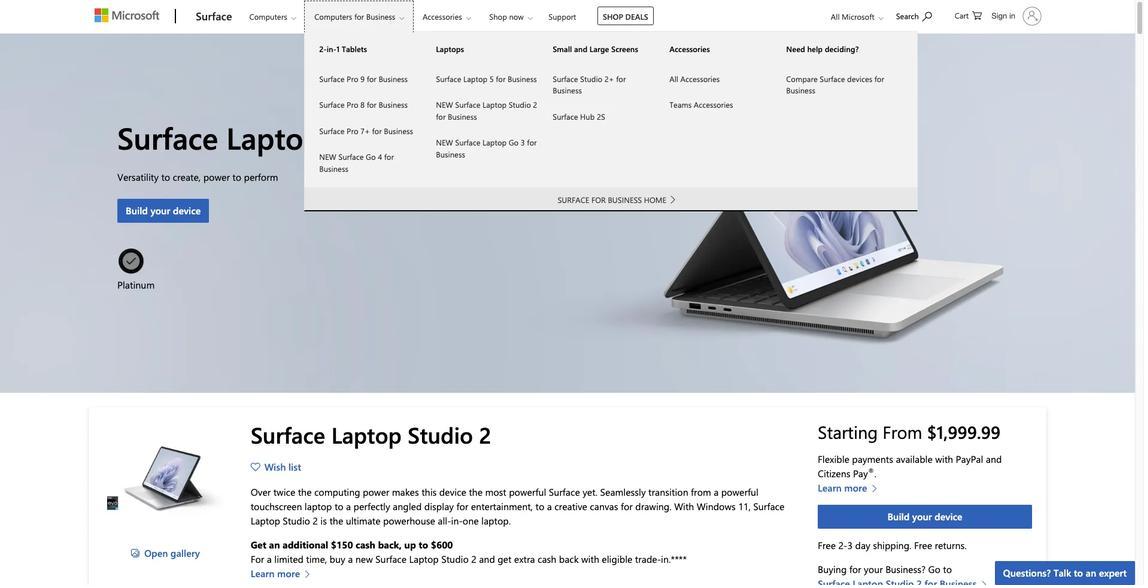 Task type: vqa. For each thing, say whether or not it's contained in the screenshot.
'Business?'
yes



Task type: describe. For each thing, give the bounding box(es) containing it.
business inside new surface laptop studio 2 for business
[[448, 111, 477, 121]]

2-in-1 tablets element
[[305, 65, 422, 181]]

build for surface laptop studio 2
[[126, 204, 148, 217]]

5
[[490, 73, 494, 84]]

business inside compare surface devices for business
[[787, 85, 816, 95]]

1 horizontal spatial cash
[[538, 553, 557, 566]]

for inside dropdown button
[[355, 11, 364, 22]]

laptop inside new surface laptop go 3 for business
[[483, 137, 507, 147]]

with inside flexible payments available with paypal and citizens pay
[[936, 453, 954, 465]]

1
[[337, 44, 340, 54]]

small and large screens element
[[539, 65, 655, 129]]

questions? talk to an expert
[[1004, 567, 1127, 579]]

to inside the get an additional $150 cash back, up to $600 for a limited time, buy a new surface laptop studio 2 and get extra cash back with eligible trade-in.**** learn more
[[419, 539, 428, 551]]

$1,999.99
[[927, 420, 1001, 443]]

laptop.
[[482, 515, 511, 527]]

new for new surface laptop go 3 for business
[[436, 137, 453, 147]]

to left create,
[[161, 171, 170, 183]]

for down seamlessly
[[621, 500, 633, 513]]

compare surface devices for business
[[787, 73, 885, 95]]

in.****
[[661, 553, 687, 566]]

pro for 7+
[[347, 125, 358, 136]]

your for surface laptop studio 2
[[151, 204, 170, 217]]

to left creative at the bottom
[[536, 500, 545, 513]]

starting
[[818, 420, 878, 443]]

up
[[404, 539, 416, 551]]

surface pro 7+ for business
[[319, 125, 413, 136]]

11,
[[739, 500, 751, 513]]

with inside the get an additional $150 cash back, up to $600 for a limited time, buy a new surface laptop studio 2 and get extra cash back with eligible trade-in.**** learn more
[[582, 553, 599, 566]]

business inside new surface laptop go 3 for business
[[436, 149, 465, 159]]

for up "one"
[[457, 500, 469, 513]]

build your device link for surface laptop studio 2
[[117, 199, 209, 223]]

1 horizontal spatial the
[[330, 515, 343, 527]]

a right for
[[267, 553, 272, 566]]

9
[[361, 73, 365, 84]]

2 inside over twice the computing power makes this device the most powerful surface yet. seamlessly transition from a powerful touchscreen laptop to a perfectly angled display for entertainment, to a creative canvas for drawing. with windows 11, surface laptop studio 2 is the ultimate powerhouse all-in-one laptop.
[[313, 515, 318, 527]]

over twice the computing power makes this device the most powerful surface yet. seamlessly transition from a powerful touchscreen laptop to a perfectly angled display for entertainment, to a creative canvas for drawing. with windows 11, surface laptop studio 2 is the ultimate powerhouse all-in-one laptop.
[[251, 486, 785, 527]]

in- inside heading
[[327, 44, 337, 54]]

accessories inside "link"
[[694, 99, 733, 110]]

new for new surface laptop studio 2 for business
[[436, 99, 453, 110]]

touchscreen
[[251, 500, 302, 513]]

2 inside the get an additional $150 cash back, up to $600 for a limited time, buy a new surface laptop studio 2 and get extra cash back with eligible trade-in.**** learn more
[[471, 553, 477, 566]]

go inside new surface go 4 for business
[[366, 152, 376, 162]]

1 free from the left
[[818, 539, 836, 551]]

laptop
[[305, 500, 332, 513]]

an inside the get an additional $150 cash back, up to $600 for a limited time, buy a new surface laptop studio 2 and get extra cash back with eligible trade-in.**** learn more
[[269, 539, 280, 551]]

computers for business button
[[304, 1, 414, 33]]

surface laptop studio 2 for platinum
[[117, 117, 443, 158]]

sign in link
[[985, 2, 1047, 31]]

to inside 'dropdown button'
[[1074, 567, 1084, 579]]

limited
[[274, 553, 304, 566]]

need
[[787, 44, 805, 54]]

0 horizontal spatial power
[[203, 171, 230, 183]]

2-in-1 tablets
[[319, 44, 367, 54]]

platinum
[[117, 279, 155, 291]]

0 horizontal spatial learn more link
[[251, 567, 316, 581]]

to down computing
[[335, 500, 344, 513]]

shop
[[603, 11, 624, 22]]

business inside dropdown button
[[366, 11, 396, 22]]

for inside new surface go 4 for business
[[384, 152, 394, 162]]

business inside new surface go 4 for business
[[319, 163, 349, 173]]

twice
[[274, 486, 295, 499]]

computers for computers for business
[[315, 11, 352, 22]]

2 horizontal spatial go
[[929, 563, 941, 575]]

go inside new surface laptop go 3 for business
[[509, 137, 519, 147]]

shop deals
[[603, 11, 649, 22]]

sign
[[992, 11, 1008, 20]]

surface studio 2+ for business link
[[539, 66, 655, 103]]

open
[[144, 547, 168, 559]]

ultimate
[[346, 515, 381, 527]]

in
[[1010, 11, 1016, 20]]

shop now button
[[479, 1, 542, 33]]

surface inside the get an additional $150 cash back, up to $600 for a limited time, buy a new surface laptop studio 2 and get extra cash back with eligible trade-in.**** learn more
[[376, 553, 407, 566]]

laptops
[[436, 44, 464, 54]]

support
[[549, 11, 576, 22]]

entertainment,
[[471, 500, 533, 513]]

with
[[674, 500, 694, 513]]

all microsoft
[[831, 11, 875, 22]]

cart link
[[955, 1, 982, 29]]

deals
[[626, 11, 649, 22]]

get
[[251, 539, 266, 551]]

device inside over twice the computing power makes this device the most powerful surface yet. seamlessly transition from a powerful touchscreen laptop to a perfectly angled display for entertainment, to a creative canvas for drawing. with windows 11, surface laptop studio 2 is the ultimate powerhouse all-in-one laptop.
[[439, 486, 466, 499]]

laptop inside new surface laptop studio 2 for business
[[483, 99, 507, 110]]

versatility
[[117, 171, 159, 183]]

this
[[422, 486, 437, 499]]

all accessories link
[[655, 66, 772, 92]]

buying
[[818, 563, 847, 575]]

studio inside the get an additional $150 cash back, up to $600 for a limited time, buy a new surface laptop studio 2 and get extra cash back with eligible trade-in.**** learn more
[[442, 553, 469, 566]]

new surface laptop go 3 for business link
[[422, 129, 539, 167]]

small and large screens
[[553, 44, 638, 54]]

surface for business home link
[[531, 188, 692, 210]]

yet.
[[583, 486, 598, 499]]

new surface go 4 for business
[[319, 152, 394, 173]]

pay
[[853, 467, 868, 480]]

hub
[[580, 111, 595, 121]]

accessories heading
[[655, 32, 772, 66]]

for left home
[[592, 195, 606, 205]]

surface hub 2s link
[[539, 103, 655, 129]]

for inside new surface laptop go 3 for business
[[527, 137, 537, 147]]

for right "5"
[[496, 73, 506, 84]]

to down returns.
[[943, 563, 952, 575]]

computing
[[314, 486, 360, 499]]

all for all accessories
[[670, 73, 679, 84]]

now
[[509, 11, 524, 22]]

get
[[498, 553, 512, 566]]

7+
[[361, 125, 370, 136]]

wish list
[[265, 461, 301, 473]]

cart
[[955, 10, 969, 20]]

microsoft
[[842, 11, 875, 22]]

wish list button
[[251, 460, 305, 475]]

open gallery button
[[131, 546, 204, 561]]

shop deals link
[[598, 7, 654, 25]]

compare surface devices for business link
[[772, 66, 889, 103]]

surface laptop 5 for business link
[[422, 66, 539, 92]]

returns.
[[935, 539, 967, 551]]

for inside compare surface devices for business
[[875, 73, 885, 84]]

search button
[[891, 2, 938, 29]]

® . learn more
[[818, 466, 877, 494]]

compare
[[787, 73, 818, 84]]

business right 7+
[[384, 125, 413, 136]]

trade-
[[635, 553, 661, 566]]

tablets
[[342, 44, 367, 54]]

devices
[[848, 73, 873, 84]]

business right "5"
[[508, 73, 537, 84]]

powerhouse
[[383, 515, 435, 527]]

home
[[644, 195, 667, 205]]

search
[[896, 11, 919, 21]]

1 horizontal spatial 2-
[[839, 539, 848, 551]]

accessories button
[[413, 1, 481, 33]]

in- inside over twice the computing power makes this device the most powerful surface yet. seamlessly transition from a powerful touchscreen laptop to a perfectly angled display for entertainment, to a creative canvas for drawing. with windows 11, surface laptop studio 2 is the ultimate powerhouse all-in-one laptop.
[[451, 515, 463, 527]]

.
[[875, 467, 877, 480]]

laptop inside 'link'
[[464, 73, 488, 84]]

2- inside heading
[[319, 44, 327, 54]]

build for starting from
[[888, 510, 910, 523]]

windows
[[697, 500, 736, 513]]



Task type: locate. For each thing, give the bounding box(es) containing it.
business inside surface studio 2+ for business
[[553, 85, 582, 95]]

accessories inside heading
[[670, 44, 710, 54]]

0 horizontal spatial with
[[582, 553, 599, 566]]

1 vertical spatial surface laptop studio 2
[[251, 420, 492, 449]]

go right the business?
[[929, 563, 941, 575]]

and inside the get an additional $150 cash back, up to $600 for a limited time, buy a new surface laptop studio 2 and get extra cash back with eligible trade-in.**** learn more
[[479, 553, 495, 566]]

business down surface pro 7+ for business link
[[319, 163, 349, 173]]

2 horizontal spatial your
[[913, 510, 932, 523]]

from
[[883, 420, 923, 443]]

power inside over twice the computing power makes this device the most powerful surface yet. seamlessly transition from a powerful touchscreen laptop to a perfectly angled display for entertainment, to a creative canvas for drawing. with windows 11, surface laptop studio 2 is the ultimate powerhouse all-in-one laptop.
[[363, 486, 390, 499]]

teams
[[670, 99, 692, 110]]

seamlessly
[[600, 486, 646, 499]]

pro inside surface pro 7+ for business link
[[347, 125, 358, 136]]

creative
[[555, 500, 588, 513]]

1 vertical spatial device
[[439, 486, 466, 499]]

0 vertical spatial build
[[126, 204, 148, 217]]

build your device for starting from
[[888, 510, 963, 523]]

for inside new surface laptop studio 2 for business
[[436, 111, 446, 121]]

0 horizontal spatial more
[[277, 567, 300, 580]]

surface studio 2+ for business
[[553, 73, 626, 95]]

angled
[[393, 500, 422, 513]]

0 vertical spatial 2-
[[319, 44, 327, 54]]

buying for your business? go to
[[818, 563, 952, 575]]

and left get
[[479, 553, 495, 566]]

day
[[856, 539, 871, 551]]

build your device up returns.
[[888, 510, 963, 523]]

0 vertical spatial 3
[[521, 137, 525, 147]]

and right small at the top left of page
[[574, 44, 588, 54]]

0 horizontal spatial the
[[298, 486, 312, 499]]

business?
[[886, 563, 926, 575]]

new down new surface laptop studio 2 for business link
[[436, 137, 453, 147]]

2 vertical spatial pro
[[347, 125, 358, 136]]

surface pro 7+ for business link
[[305, 118, 422, 144]]

additional
[[283, 539, 328, 551]]

1 vertical spatial new
[[436, 137, 453, 147]]

build your device link up returns.
[[818, 505, 1033, 529]]

0 horizontal spatial 3
[[521, 137, 525, 147]]

new
[[356, 553, 373, 566]]

4
[[378, 152, 382, 162]]

the left most
[[469, 486, 483, 499]]

0 vertical spatial learn
[[818, 481, 842, 494]]

eligible
[[602, 553, 633, 566]]

1 vertical spatial build
[[888, 510, 910, 523]]

for right devices
[[875, 73, 885, 84]]

0 vertical spatial pro
[[347, 73, 358, 84]]

surface inside new surface laptop studio 2 for business
[[455, 99, 481, 110]]

0 vertical spatial device
[[173, 204, 201, 217]]

screens
[[612, 44, 638, 54]]

questions? talk to an expert button
[[995, 561, 1136, 585]]

get an additional $150 cash back, up to $600 for a limited time, buy a new surface laptop studio 2 and get extra cash back with eligible trade-in.**** learn more
[[251, 539, 687, 580]]

flexible
[[818, 453, 850, 465]]

2 up most
[[479, 420, 492, 449]]

surface pro 8 for business
[[319, 99, 408, 110]]

versatility to create, power to perform
[[117, 171, 278, 183]]

2 vertical spatial new
[[319, 152, 336, 162]]

pro for 8
[[347, 99, 358, 110]]

1 vertical spatial and
[[986, 453, 1002, 465]]

0 vertical spatial power
[[203, 171, 230, 183]]

surface inside new surface laptop go 3 for business
[[455, 137, 481, 147]]

2 computers from the left
[[315, 11, 352, 22]]

microsoft image
[[95, 8, 159, 22]]

1 horizontal spatial your
[[864, 563, 883, 575]]

0 vertical spatial learn more link
[[818, 481, 884, 495]]

small and large screens heading
[[539, 32, 655, 66]]

computers up 1
[[315, 11, 352, 22]]

build up shipping.
[[888, 510, 910, 523]]

0 vertical spatial all
[[831, 11, 840, 22]]

a up windows
[[714, 486, 719, 499]]

for inside surface studio 2+ for business
[[616, 73, 626, 84]]

0 vertical spatial new
[[436, 99, 453, 110]]

0 horizontal spatial build your device
[[126, 204, 201, 217]]

your up 'free 2-3 day shipping. free returns.'
[[913, 510, 932, 523]]

1 horizontal spatial computers
[[315, 11, 352, 22]]

for up tablets
[[355, 11, 364, 22]]

0 horizontal spatial cash
[[356, 539, 376, 551]]

laptops heading
[[422, 32, 539, 66]]

1 vertical spatial pro
[[347, 99, 358, 110]]

1 horizontal spatial go
[[509, 137, 519, 147]]

for right 8
[[367, 99, 377, 110]]

0 vertical spatial your
[[151, 204, 170, 217]]

0 horizontal spatial build
[[126, 204, 148, 217]]

new down surface pro 7+ for business link
[[319, 152, 336, 162]]

2- left the day
[[839, 539, 848, 551]]

0 horizontal spatial device
[[173, 204, 201, 217]]

1 vertical spatial learn more link
[[251, 567, 316, 581]]

3 inside new surface laptop go 3 for business
[[521, 137, 525, 147]]

0 horizontal spatial an
[[269, 539, 280, 551]]

business left home
[[608, 195, 642, 205]]

device for starting from
[[935, 510, 963, 523]]

in-
[[327, 44, 337, 54], [451, 515, 463, 527]]

powerful up 11,
[[722, 486, 759, 499]]

surface pro 8 for business link
[[305, 92, 422, 118]]

1 vertical spatial with
[[582, 553, 599, 566]]

free up the buying
[[818, 539, 836, 551]]

1 vertical spatial all
[[670, 73, 679, 84]]

2 inside new surface laptop studio 2 for business
[[533, 99, 537, 110]]

power up perfectly
[[363, 486, 390, 499]]

power
[[203, 171, 230, 183], [363, 486, 390, 499]]

$150
[[331, 539, 353, 551]]

device down create,
[[173, 204, 201, 217]]

accessories up all accessories
[[670, 44, 710, 54]]

2 horizontal spatial and
[[986, 453, 1002, 465]]

shipping.
[[873, 539, 912, 551]]

2 horizontal spatial device
[[935, 510, 963, 523]]

2 vertical spatial go
[[929, 563, 941, 575]]

go left the 4
[[366, 152, 376, 162]]

accessories up teams accessories in the right top of the page
[[681, 73, 720, 84]]

payments
[[852, 453, 894, 465]]

surface inside new surface go 4 for business
[[339, 152, 364, 162]]

pro left 7+
[[347, 125, 358, 136]]

1 vertical spatial go
[[366, 152, 376, 162]]

new surface laptop go 3 for business
[[436, 137, 537, 159]]

gallery
[[171, 547, 200, 559]]

1 vertical spatial 3
[[848, 539, 853, 551]]

a down computing
[[346, 500, 351, 513]]

all microsoft button
[[822, 1, 890, 33]]

studio inside over twice the computing power makes this device the most powerful surface yet. seamlessly transition from a powerful touchscreen laptop to a perfectly angled display for entertainment, to a creative canvas for drawing. with windows 11, surface laptop studio 2 is the ultimate powerhouse all-in-one laptop.
[[283, 515, 310, 527]]

cash left 'back'
[[538, 553, 557, 566]]

0 vertical spatial go
[[509, 137, 519, 147]]

for right 2+
[[616, 73, 626, 84]]

$600
[[431, 539, 453, 551]]

1 powerful from the left
[[509, 486, 546, 499]]

free left returns.
[[915, 539, 933, 551]]

2 vertical spatial and
[[479, 553, 495, 566]]

a surface laptop studio 2 in platinum. image
[[0, 34, 1143, 393]]

2 vertical spatial device
[[935, 510, 963, 523]]

your down the day
[[864, 563, 883, 575]]

3 down new surface laptop studio 2 for business
[[521, 137, 525, 147]]

in- left tablets
[[327, 44, 337, 54]]

pro inside the surface pro 8 for business link
[[347, 99, 358, 110]]

1 horizontal spatial powerful
[[722, 486, 759, 499]]

0 vertical spatial in-
[[327, 44, 337, 54]]

1 horizontal spatial 3
[[848, 539, 853, 551]]

1 horizontal spatial learn
[[818, 481, 842, 494]]

2-in-1 tablets heading
[[305, 32, 422, 66]]

0 horizontal spatial your
[[151, 204, 170, 217]]

all-
[[438, 515, 451, 527]]

0 vertical spatial an
[[269, 539, 280, 551]]

citizens
[[818, 467, 851, 480]]

0 vertical spatial more
[[845, 481, 868, 494]]

0 vertical spatial cash
[[356, 539, 376, 551]]

more down limited
[[277, 567, 300, 580]]

the up laptop
[[298, 486, 312, 499]]

for right the 4
[[384, 152, 394, 162]]

business right 9
[[379, 73, 408, 84]]

business down new surface laptop studio 2 for business link
[[436, 149, 465, 159]]

all left microsoft
[[831, 11, 840, 22]]

with right 'back'
[[582, 553, 599, 566]]

more inside the get an additional $150 cash back, up to $600 for a limited time, buy a new surface laptop studio 2 and get extra cash back with eligible trade-in.**** learn more
[[277, 567, 300, 580]]

your
[[151, 204, 170, 217], [913, 510, 932, 523], [864, 563, 883, 575]]

0 horizontal spatial build your device link
[[117, 199, 209, 223]]

pro left 9
[[347, 73, 358, 84]]

all inside accessories element
[[670, 73, 679, 84]]

buy
[[330, 553, 345, 566]]

an left expert
[[1086, 567, 1097, 579]]

perfectly
[[354, 500, 390, 513]]

surface for business home
[[558, 195, 667, 205]]

1 vertical spatial more
[[277, 567, 300, 580]]

0 horizontal spatial powerful
[[509, 486, 546, 499]]

new
[[436, 99, 453, 110], [436, 137, 453, 147], [319, 152, 336, 162]]

learn inside the get an additional $150 cash back, up to $600 for a limited time, buy a new surface laptop studio 2 and get extra cash back with eligible trade-in.**** learn more
[[251, 567, 275, 580]]

in- down display
[[451, 515, 463, 527]]

learn inside ® . learn more
[[818, 481, 842, 494]]

learn more link down limited
[[251, 567, 316, 581]]

new down the surface laptop 5 for business 'link'
[[436, 99, 453, 110]]

back,
[[378, 539, 402, 551]]

pro inside "surface pro 9 for business" link
[[347, 73, 358, 84]]

for right the buying
[[850, 563, 862, 575]]

large
[[590, 44, 609, 54]]

1 vertical spatial 2-
[[839, 539, 848, 551]]

list
[[289, 461, 301, 473]]

0 horizontal spatial and
[[479, 553, 495, 566]]

expert
[[1099, 567, 1127, 579]]

an inside 'dropdown button'
[[1086, 567, 1097, 579]]

more inside ® . learn more
[[845, 481, 868, 494]]

the right is
[[330, 515, 343, 527]]

®
[[868, 466, 875, 475]]

2 left is
[[313, 515, 318, 527]]

1 horizontal spatial more
[[845, 481, 868, 494]]

all inside dropdown button
[[831, 11, 840, 22]]

2 right the 4
[[426, 117, 443, 158]]

build your device down create,
[[126, 204, 201, 217]]

0 horizontal spatial 2-
[[319, 44, 327, 54]]

1 horizontal spatial all
[[831, 11, 840, 22]]

time,
[[306, 553, 327, 566]]

2 pro from the top
[[347, 99, 358, 110]]

new surface laptop studio 2 for business link
[[422, 92, 539, 129]]

1 horizontal spatial free
[[915, 539, 933, 551]]

1 vertical spatial your
[[913, 510, 932, 523]]

extra
[[514, 553, 535, 566]]

to right up
[[419, 539, 428, 551]]

create,
[[173, 171, 201, 183]]

teams accessories link
[[655, 92, 772, 118]]

learn down citizens at bottom
[[818, 481, 842, 494]]

surface inside compare surface devices for business
[[820, 73, 845, 84]]

and inside "heading"
[[574, 44, 588, 54]]

2 horizontal spatial the
[[469, 486, 483, 499]]

a
[[714, 486, 719, 499], [346, 500, 351, 513], [547, 500, 552, 513], [267, 553, 272, 566], [348, 553, 353, 566]]

powerful
[[509, 486, 546, 499], [722, 486, 759, 499]]

2 left get
[[471, 553, 477, 566]]

transition
[[649, 486, 689, 499]]

a surface laptop studio 2 in stage mode. image
[[107, 422, 227, 541]]

1 horizontal spatial build your device
[[888, 510, 963, 523]]

pro for 9
[[347, 73, 358, 84]]

an right the "get"
[[269, 539, 280, 551]]

1 pro from the top
[[347, 73, 358, 84]]

a left creative at the bottom
[[547, 500, 552, 513]]

1 vertical spatial an
[[1086, 567, 1097, 579]]

0 horizontal spatial learn
[[251, 567, 275, 580]]

your for starting from
[[913, 510, 932, 523]]

from
[[691, 486, 711, 499]]

business down compare
[[787, 85, 816, 95]]

surface laptop studio 2 for for a limited time, buy a new surface laptop studio 2 and get extra cash back with eligible trade-in.****
[[251, 420, 492, 449]]

1 horizontal spatial device
[[439, 486, 466, 499]]

accessories up "laptops" at the left top of the page
[[423, 11, 462, 22]]

new surface go 4 for business link
[[305, 144, 422, 181]]

all up teams
[[670, 73, 679, 84]]

0 horizontal spatial in-
[[327, 44, 337, 54]]

0 horizontal spatial computers
[[250, 11, 287, 22]]

business up the new surface laptop go 3 for business link at top left
[[448, 111, 477, 121]]

computers button
[[239, 1, 306, 33]]

1 vertical spatial cash
[[538, 553, 557, 566]]

new inside new surface laptop go 3 for business
[[436, 137, 453, 147]]

questions?
[[1004, 567, 1051, 579]]

1 vertical spatial build your device
[[888, 510, 963, 523]]

studio inside surface studio 2+ for business
[[580, 73, 603, 84]]

device up returns.
[[935, 510, 963, 523]]

sign in
[[992, 11, 1016, 20]]

3
[[521, 137, 525, 147], [848, 539, 853, 551]]

laptop inside over twice the computing power makes this device the most powerful surface yet. seamlessly transition from a powerful touchscreen laptop to a perfectly angled display for entertainment, to a creative canvas for drawing. with windows 11, surface laptop studio 2 is the ultimate powerhouse all-in-one laptop.
[[251, 515, 280, 527]]

for right 7+
[[372, 125, 382, 136]]

0 vertical spatial with
[[936, 453, 954, 465]]

3 left the day
[[848, 539, 853, 551]]

all for all microsoft
[[831, 11, 840, 22]]

1 computers from the left
[[250, 11, 287, 22]]

for
[[355, 11, 364, 22], [367, 73, 377, 84], [496, 73, 506, 84], [616, 73, 626, 84], [875, 73, 885, 84], [367, 99, 377, 110], [436, 111, 446, 121], [372, 125, 382, 136], [527, 137, 537, 147], [384, 152, 394, 162], [592, 195, 606, 205], [457, 500, 469, 513], [621, 500, 633, 513], [850, 563, 862, 575]]

studio inside new surface laptop studio 2 for business
[[509, 99, 531, 110]]

Search search field
[[890, 2, 944, 29]]

1 horizontal spatial power
[[363, 486, 390, 499]]

1 horizontal spatial an
[[1086, 567, 1097, 579]]

a right buy
[[348, 553, 353, 566]]

device up display
[[439, 486, 466, 499]]

1 vertical spatial in-
[[451, 515, 463, 527]]

learn more link down the pay
[[818, 481, 884, 495]]

need help deciding? heading
[[772, 32, 889, 66]]

build down versatility
[[126, 204, 148, 217]]

surface laptop 5 for business
[[436, 73, 537, 84]]

business up surface hub 2s
[[553, 85, 582, 95]]

go down new surface laptop studio 2 for business
[[509, 137, 519, 147]]

with left paypal
[[936, 453, 954, 465]]

for
[[251, 553, 264, 566]]

1 vertical spatial power
[[363, 486, 390, 499]]

small
[[553, 44, 572, 54]]

2- left 1
[[319, 44, 327, 54]]

business
[[366, 11, 396, 22], [379, 73, 408, 84], [508, 73, 537, 84], [553, 85, 582, 95], [787, 85, 816, 95], [379, 99, 408, 110], [448, 111, 477, 121], [384, 125, 413, 136], [436, 149, 465, 159], [319, 163, 349, 173], [608, 195, 642, 205]]

3 pro from the top
[[347, 125, 358, 136]]

2 powerful from the left
[[722, 486, 759, 499]]

pro left 8
[[347, 99, 358, 110]]

laptop inside the get an additional $150 cash back, up to $600 for a limited time, buy a new surface laptop studio 2 and get extra cash back with eligible trade-in.**** learn more
[[409, 553, 439, 566]]

cash up the new
[[356, 539, 376, 551]]

for up the new surface laptop go 3 for business link at top left
[[436, 111, 446, 121]]

learn down for
[[251, 567, 275, 580]]

and
[[574, 44, 588, 54], [986, 453, 1002, 465], [479, 553, 495, 566]]

deciding?
[[825, 44, 859, 54]]

surface inside surface studio 2+ for business
[[553, 73, 578, 84]]

1 vertical spatial learn
[[251, 567, 275, 580]]

build your device link down create,
[[117, 199, 209, 223]]

learn
[[818, 481, 842, 494], [251, 567, 275, 580]]

accessories element
[[655, 65, 772, 118]]

accessories inside dropdown button
[[423, 11, 462, 22]]

available
[[896, 453, 933, 465]]

2 vertical spatial your
[[864, 563, 883, 575]]

and right paypal
[[986, 453, 1002, 465]]

0 horizontal spatial all
[[670, 73, 679, 84]]

computers for computers
[[250, 11, 287, 22]]

power right create,
[[203, 171, 230, 183]]

1 horizontal spatial and
[[574, 44, 588, 54]]

business up '2-in-1 tablets' heading
[[366, 11, 396, 22]]

1 horizontal spatial build
[[888, 510, 910, 523]]

build your device for surface laptop studio 2
[[126, 204, 201, 217]]

for down new surface laptop studio 2 for business
[[527, 137, 537, 147]]

one
[[463, 515, 479, 527]]

starting from $1,999.99
[[818, 420, 1001, 443]]

0 vertical spatial build your device
[[126, 204, 201, 217]]

to left perform
[[233, 171, 241, 183]]

build your device link for starting from
[[818, 505, 1033, 529]]

device for surface laptop studio 2
[[173, 204, 201, 217]]

1 horizontal spatial learn more link
[[818, 481, 884, 495]]

business right 8
[[379, 99, 408, 110]]

0 horizontal spatial free
[[818, 539, 836, 551]]

laptops element
[[422, 65, 539, 167]]

2 free from the left
[[915, 539, 933, 551]]

new inside new surface go 4 for business
[[319, 152, 336, 162]]

0 vertical spatial surface laptop studio 2
[[117, 117, 443, 158]]

powerful up entertainment,
[[509, 486, 546, 499]]

more
[[845, 481, 868, 494], [277, 567, 300, 580]]

1 horizontal spatial with
[[936, 453, 954, 465]]

1 horizontal spatial build your device link
[[818, 505, 1033, 529]]

accessories down all accessories link
[[694, 99, 733, 110]]

more down the pay
[[845, 481, 868, 494]]

1 vertical spatial build your device link
[[818, 505, 1033, 529]]

0 horizontal spatial go
[[366, 152, 376, 162]]

most
[[485, 486, 507, 499]]

help
[[808, 44, 823, 54]]

new inside new surface laptop studio 2 for business
[[436, 99, 453, 110]]

0 vertical spatial and
[[574, 44, 588, 54]]

to right 'talk'
[[1074, 567, 1084, 579]]

wish
[[265, 461, 286, 473]]

all
[[831, 11, 840, 22], [670, 73, 679, 84]]

display
[[424, 500, 454, 513]]

new for new surface go 4 for business
[[319, 152, 336, 162]]

and inside flexible payments available with paypal and citizens pay
[[986, 453, 1002, 465]]

for right 9
[[367, 73, 377, 84]]

0 vertical spatial build your device link
[[117, 199, 209, 223]]

canvas
[[590, 500, 618, 513]]

1 horizontal spatial in-
[[451, 515, 463, 527]]

computers right surface link
[[250, 11, 287, 22]]

2 down surface laptop 5 for business
[[533, 99, 537, 110]]



